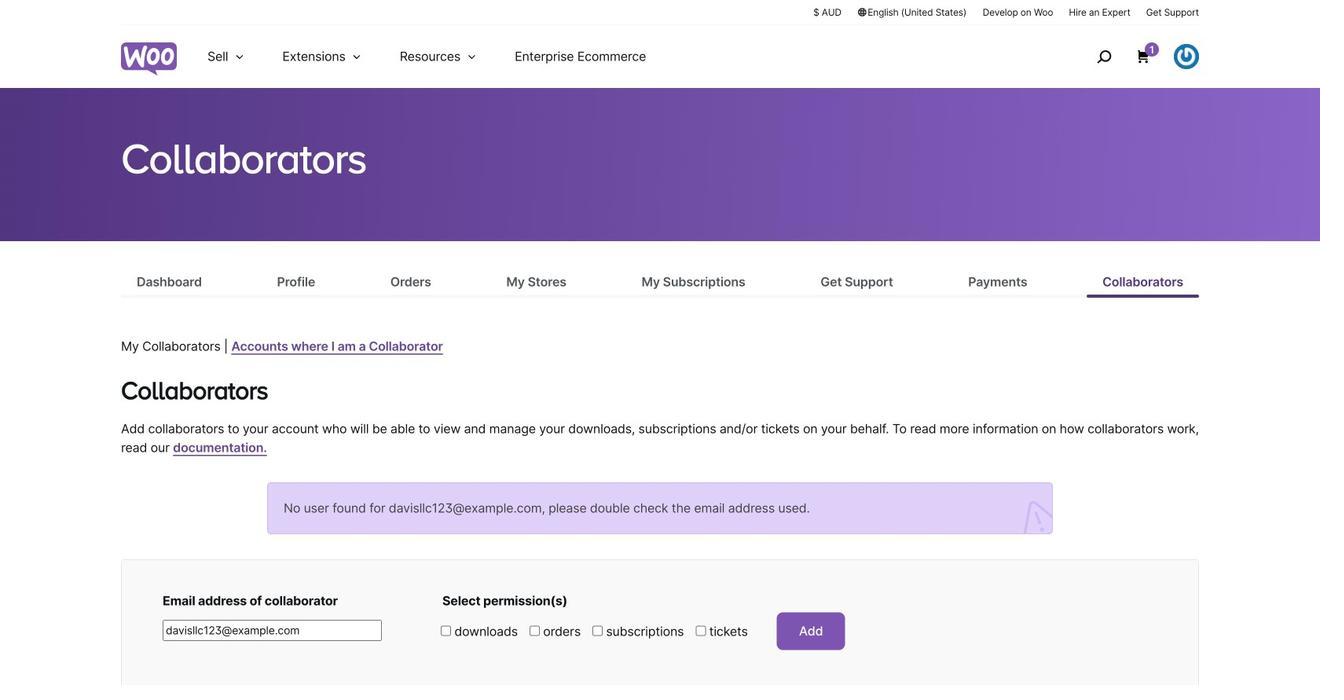 Task type: describe. For each thing, give the bounding box(es) containing it.
service navigation menu element
[[1064, 31, 1200, 82]]



Task type: locate. For each thing, give the bounding box(es) containing it.
None checkbox
[[441, 626, 451, 637], [593, 626, 603, 637], [696, 626, 706, 637], [441, 626, 451, 637], [593, 626, 603, 637], [696, 626, 706, 637]]

search image
[[1092, 44, 1117, 69]]

None checkbox
[[530, 626, 540, 637]]

open account menu image
[[1175, 44, 1200, 69]]



